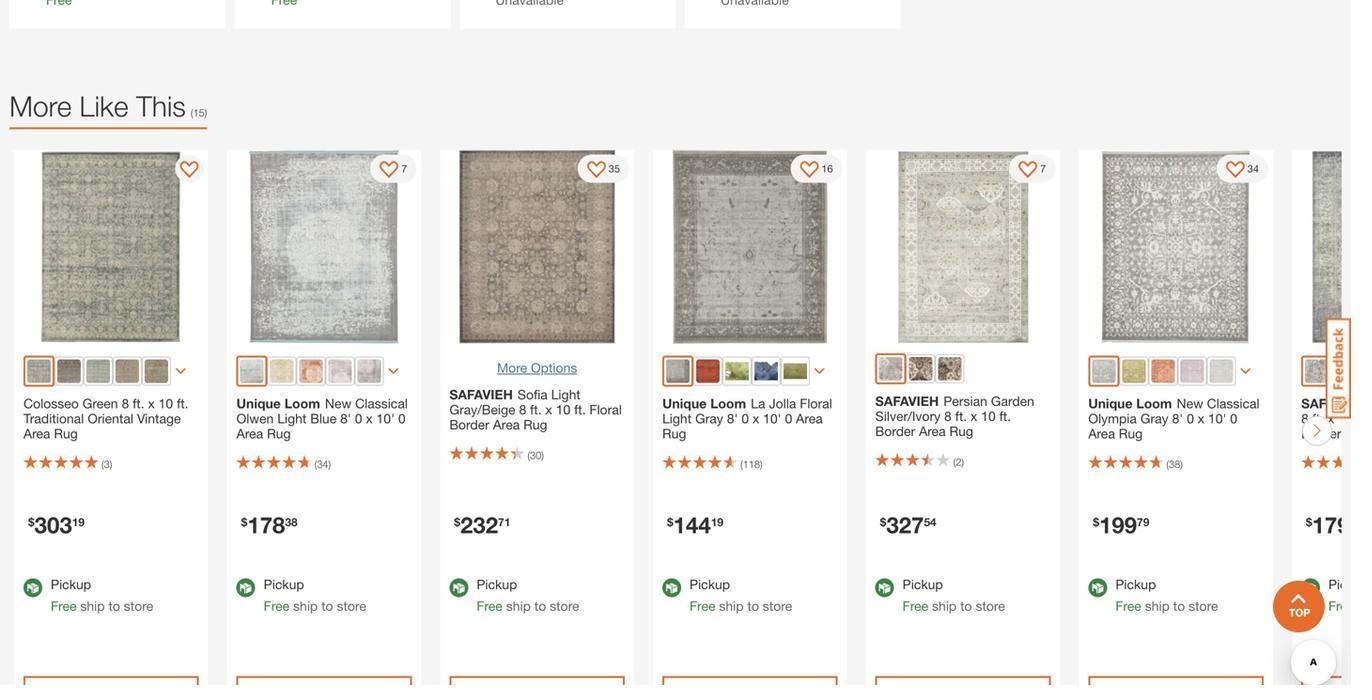Task type: locate. For each thing, give the bounding box(es) containing it.
4 $ from the left
[[667, 516, 674, 529]]

purple image for 178
[[329, 360, 352, 383]]

2 ship from the left
[[293, 598, 318, 614]]

silver/ivory
[[876, 409, 941, 424]]

1 horizontal spatial unique loom
[[663, 396, 746, 411]]

floral right jolla
[[800, 396, 833, 411]]

unique loom down light gray image
[[1089, 396, 1173, 411]]

10 inside colosseo green 8 ft. x 10 ft. traditional oriental vintage area rug
[[158, 396, 173, 411]]

1 horizontal spatial 8'
[[727, 411, 738, 426]]

5 store from the left
[[976, 598, 1006, 614]]

) inside 1 / 15 "group"
[[110, 458, 112, 471]]

0 horizontal spatial 7
[[402, 162, 407, 175]]

4 store from the left
[[763, 598, 792, 614]]

to inside the 4 / 15 group
[[748, 598, 759, 614]]

area inside new classical olympia gray 8' 0 x 10' 0 area rug
[[1089, 426, 1116, 441]]

free
[[51, 598, 77, 614], [264, 598, 290, 614], [477, 598, 503, 614], [690, 598, 716, 614], [903, 598, 929, 614], [1116, 598, 1142, 614], [1329, 598, 1352, 614]]

1 loom from the left
[[285, 396, 320, 411]]

x right olympia
[[1198, 411, 1205, 426]]

free inside 3 / 15 group
[[477, 598, 503, 614]]

) down blue in the bottom of the page
[[329, 458, 331, 471]]

1 horizontal spatial display image
[[380, 161, 399, 180]]

7
[[402, 162, 407, 175], [1041, 162, 1046, 175]]

pickup for 327
[[903, 577, 943, 592]]

gray down rust red image
[[696, 411, 724, 426]]

unique loom down rust red image
[[663, 396, 746, 411]]

light green image left terracotta image
[[270, 360, 294, 383]]

4 free from the left
[[690, 598, 716, 614]]

8' right blue in the bottom of the page
[[340, 411, 351, 426]]

light
[[551, 387, 581, 402], [277, 411, 307, 426], [663, 411, 692, 426]]

ship down 79
[[1145, 598, 1170, 614]]

3 8' from the left
[[1173, 411, 1184, 426]]

3 display image from the left
[[1019, 161, 1038, 180]]

colosseo green 8 ft. x 10 ft. traditional oriental vintage area rug link
[[23, 396, 188, 441]]

new classical olympia gray 8' 0 x 10' 0 area rug image
[[1079, 150, 1274, 344]]

8 inside sofia light gray/beige 8 ft. x 10 ft. floral border area rug
[[519, 402, 527, 418]]

5 pickup free ship to store from the left
[[903, 577, 1006, 614]]

unique
[[237, 396, 281, 411], [663, 396, 707, 411], [1089, 396, 1133, 411]]

area inside new classical olwen light blue 8' 0 x 10' 0 area rug
[[237, 426, 263, 441]]

) down oriental
[[110, 458, 112, 471]]

1 to from the left
[[109, 598, 120, 614]]

( for 144
[[741, 458, 743, 471]]

ft. down options
[[574, 402, 586, 418]]

1 horizontal spatial 10
[[556, 402, 571, 418]]

4 to from the left
[[748, 598, 759, 614]]

1 horizontal spatial loom
[[711, 396, 746, 411]]

pickup free ship to store inside 2 / 15 group
[[264, 577, 366, 614]]

rug inside colosseo green 8 ft. x 10 ft. traditional oriental vintage area rug
[[54, 426, 78, 441]]

pickup down $ 303 19 at the left of the page
[[51, 577, 91, 592]]

available for pickup image for 144
[[663, 579, 681, 598]]

to for 178
[[322, 598, 333, 614]]

pick
[[1329, 577, 1352, 592]]

ft.
[[133, 396, 144, 411], [177, 396, 188, 411], [530, 402, 542, 418], [574, 402, 586, 418], [956, 409, 967, 424], [1000, 409, 1011, 424]]

2 purple image from the left
[[1181, 360, 1204, 383]]

1 horizontal spatial gray
[[1141, 411, 1169, 426]]

0 horizontal spatial border
[[450, 417, 490, 433]]

border inside persian garden silver/ivory 8 ft. x 10 ft. border area rug
[[876, 424, 916, 439]]

$ for 303
[[28, 516, 34, 529]]

2 horizontal spatial display image
[[1019, 161, 1038, 180]]

new for 199
[[1177, 396, 1204, 411]]

5 $ from the left
[[880, 516, 887, 529]]

1 unique loom from the left
[[237, 396, 320, 411]]

0 horizontal spatial display image
[[180, 161, 199, 180]]

0 horizontal spatial unique loom
[[237, 396, 320, 411]]

3 available for pickup image from the left
[[876, 579, 894, 598]]

0 vertical spatial 38
[[1169, 458, 1181, 471]]

unique loom for 144
[[663, 396, 746, 411]]

34
[[1248, 162, 1259, 175], [317, 458, 329, 471]]

ship down 54
[[932, 598, 957, 614]]

2 horizontal spatial 10
[[981, 409, 996, 424]]

la
[[751, 396, 766, 411]]

green
[[82, 396, 118, 411]]

display image for 199
[[1226, 161, 1245, 180]]

area
[[796, 411, 823, 426], [493, 417, 520, 433], [919, 424, 946, 439], [23, 426, 50, 441], [237, 426, 263, 441], [1089, 426, 1116, 441]]

more like this ( 15 )
[[9, 89, 207, 123]]

1 horizontal spatial light green image
[[1123, 360, 1146, 383]]

6 $ from the left
[[1093, 516, 1100, 529]]

8 right "gray/beige"
[[519, 402, 527, 418]]

1 horizontal spatial 38
[[1169, 458, 1181, 471]]

pickup inside 5 / 15 "group"
[[903, 577, 943, 592]]

( down new classical olympia gray 8' 0 x 10' 0 area rug
[[1167, 458, 1169, 471]]

35
[[609, 162, 620, 175]]

free for 303
[[51, 598, 77, 614]]

) down persian garden silver/ivory 8 ft. x 10 ft. border area rug
[[962, 456, 964, 468]]

store
[[124, 598, 153, 614], [337, 598, 366, 614], [550, 598, 579, 614], [763, 598, 792, 614], [976, 598, 1006, 614], [1189, 598, 1219, 614]]

8 for 232
[[519, 402, 527, 418]]

1 horizontal spatial unique
[[663, 396, 707, 411]]

7 button inside 5 / 15 "group"
[[1010, 155, 1056, 183]]

) for 327
[[962, 456, 964, 468]]

available for pickup image
[[23, 579, 42, 598], [450, 579, 468, 598]]

to inside 1 / 15 "group"
[[109, 598, 120, 614]]

pick free
[[1329, 577, 1352, 614]]

3 10' from the left
[[1209, 411, 1227, 426]]

10 inside persian garden silver/ivory 8 ft. x 10 ft. border area rug
[[981, 409, 996, 424]]

3 $ from the left
[[454, 516, 461, 529]]

2 loom from the left
[[711, 396, 746, 411]]

free down $ 178 38
[[264, 598, 290, 614]]

loom down terracotta icon
[[1137, 396, 1173, 411]]

35 button
[[578, 155, 630, 183]]

6 pickup free ship to store from the left
[[1116, 577, 1219, 614]]

2 horizontal spatial 8
[[945, 409, 952, 424]]

4 available for pickup image from the left
[[1089, 579, 1107, 598]]

2 horizontal spatial 10'
[[1209, 411, 1227, 426]]

pickup free ship to store inside 6 / 15 group
[[1116, 577, 1219, 614]]

border
[[450, 417, 490, 433], [876, 424, 916, 439]]

unique inside the 4 / 15 group
[[663, 396, 707, 411]]

10' inside la jolla floral light gray 8' 0 x 10' 0 area rug
[[763, 411, 782, 426]]

1 new from the left
[[325, 396, 352, 411]]

persian garden silver/ivory 8 ft. x 10 ft. border area rug
[[876, 394, 1035, 439]]

2 horizontal spatial loom
[[1137, 396, 1173, 411]]

x left garden
[[971, 409, 978, 424]]

) down sofia light gray/beige 8 ft. x 10 ft. floral border area rug at the bottom left of page
[[542, 449, 544, 462]]

) down new classical olympia gray 8' 0 x 10' 0 area rug
[[1181, 458, 1183, 471]]

unique loom
[[237, 396, 320, 411], [663, 396, 746, 411], [1089, 396, 1173, 411]]

1 available for pickup image from the left
[[237, 579, 255, 598]]

3 unique loom from the left
[[1089, 396, 1173, 411]]

display image
[[587, 161, 606, 180], [800, 161, 819, 180], [1019, 161, 1038, 180]]

available for pickup image down 303
[[23, 579, 42, 598]]

3 pickup free ship to store from the left
[[477, 577, 579, 614]]

7 button for 178
[[371, 155, 417, 183]]

x down beige icon
[[148, 396, 155, 411]]

blue image
[[755, 360, 778, 383]]

10'
[[376, 411, 395, 426], [763, 411, 782, 426], [1209, 411, 1227, 426]]

free for 199
[[1116, 598, 1142, 614]]

5 0 from the left
[[1187, 411, 1194, 426]]

3 loom from the left
[[1137, 396, 1173, 411]]

loom inside 6 / 15 group
[[1137, 396, 1173, 411]]

1 vertical spatial 38
[[285, 516, 298, 529]]

3 0 from the left
[[742, 411, 749, 426]]

1 horizontal spatial border
[[876, 424, 916, 439]]

pickup free ship to store inside 5 / 15 "group"
[[903, 577, 1006, 614]]

area inside sofia light gray/beige 8 ft. x 10 ft. floral border area rug
[[493, 417, 520, 433]]

( for 178
[[315, 458, 317, 471]]

2 horizontal spatial unique loom
[[1089, 396, 1173, 411]]

purple image
[[329, 360, 352, 383], [1181, 360, 1204, 383]]

1 7 from the left
[[402, 162, 407, 175]]

0 vertical spatial more
[[9, 89, 72, 123]]

2 free from the left
[[264, 598, 290, 614]]

free inside 6 / 15 group
[[1116, 598, 1142, 614]]

to
[[109, 598, 120, 614], [322, 598, 333, 614], [535, 598, 546, 614], [748, 598, 759, 614], [961, 598, 972, 614], [1174, 598, 1185, 614]]

to inside 5 / 15 "group"
[[961, 598, 972, 614]]

garden
[[991, 394, 1035, 409]]

store inside 1 / 15 "group"
[[124, 598, 153, 614]]

$ inside $ 199 79
[[1093, 516, 1100, 529]]

more left 'like' on the left of page
[[9, 89, 72, 123]]

purple image left ivory image
[[329, 360, 352, 383]]

$ 178 38
[[241, 512, 298, 538]]

5 ship from the left
[[932, 598, 957, 614]]

pickup down $ 232 71
[[477, 577, 517, 592]]

7 inside 2 / 15 group
[[402, 162, 407, 175]]

ship inside the 4 / 15 group
[[719, 598, 744, 614]]

store for 232
[[550, 598, 579, 614]]

0 horizontal spatial safavieh
[[450, 387, 513, 402]]

2 horizontal spatial display image
[[1226, 161, 1245, 180]]

unique down light gray icon
[[663, 396, 707, 411]]

1 free from the left
[[51, 598, 77, 614]]

unique loom for 199
[[1089, 396, 1173, 411]]

1 unique from the left
[[237, 396, 281, 411]]

6 / 15 group
[[1075, 150, 1278, 685]]

3 store from the left
[[550, 598, 579, 614]]

pickup free ship to store down $ 178 38
[[264, 577, 366, 614]]

ship down $ 303 19 at the left of the page
[[80, 598, 105, 614]]

free inside the 4 / 15 group
[[690, 598, 716, 614]]

$ inside $ 303 19
[[28, 516, 34, 529]]

to inside 3 / 15 group
[[535, 598, 546, 614]]

2 7 button from the left
[[1010, 155, 1056, 183]]

available for pickup image down 327
[[876, 579, 894, 598]]

like
[[79, 89, 129, 123]]

0 horizontal spatial new
[[325, 396, 352, 411]]

store inside 5 / 15 "group"
[[976, 598, 1006, 614]]

2 8' from the left
[[727, 411, 738, 426]]

0 horizontal spatial light green image
[[270, 360, 294, 383]]

new inside new classical olympia gray 8' 0 x 10' 0 area rug
[[1177, 396, 1204, 411]]

16 button
[[791, 155, 843, 183]]

safavieh for 232
[[450, 387, 513, 402]]

6 to from the left
[[1174, 598, 1185, 614]]

pickup for 144
[[690, 577, 730, 592]]

available for pickup image for 303
[[23, 579, 42, 598]]

) right 'this' at the left top of the page
[[205, 107, 207, 119]]

light down options
[[551, 387, 581, 402]]

light green image for 178
[[270, 360, 294, 383]]

2 display image from the left
[[800, 161, 819, 180]]

2 unique loom from the left
[[663, 396, 746, 411]]

( 3 )
[[102, 458, 112, 471]]

0 horizontal spatial 10'
[[376, 411, 395, 426]]

2 $ from the left
[[241, 516, 248, 529]]

4 ship from the left
[[719, 598, 744, 614]]

8 right green in the left bottom of the page
[[122, 396, 129, 411]]

light inside la jolla floral light gray 8' 0 x 10' 0 area rug
[[663, 411, 692, 426]]

0 horizontal spatial light
[[277, 411, 307, 426]]

area for la jolla floral light gray 8' 0 x 10' 0 area rug
[[796, 411, 823, 426]]

classical
[[355, 396, 408, 411], [1207, 396, 1260, 411]]

pickup down $ 178 38
[[264, 577, 304, 592]]

loom for 199
[[1137, 396, 1173, 411]]

available for pickup image left pick
[[1302, 579, 1321, 598]]

4 0 from the left
[[785, 411, 793, 426]]

light down light gray icon
[[663, 411, 692, 426]]

pickup free ship to store down 54
[[903, 577, 1006, 614]]

unique inside 6 / 15 group
[[1089, 396, 1133, 411]]

colosseo green 8 ft. x 10 ft. traditional oriental vintage area rug
[[23, 396, 188, 441]]

5 free from the left
[[903, 598, 929, 614]]

persian
[[944, 394, 988, 409]]

0 horizontal spatial 38
[[285, 516, 298, 529]]

light blue image up olwen
[[240, 360, 264, 383]]

0 horizontal spatial light blue image
[[240, 360, 264, 383]]

0 horizontal spatial more
[[9, 89, 72, 123]]

unique loom inside the 4 / 15 group
[[663, 396, 746, 411]]

$ for 327
[[880, 516, 887, 529]]

5 available for pickup image from the left
[[1302, 579, 1321, 598]]

more inside 3 / 15 group
[[497, 360, 527, 376]]

display image for 144
[[800, 161, 819, 180]]

free inside 1 / 15 "group"
[[51, 598, 77, 614]]

pickup down $ 327 54
[[903, 577, 943, 592]]

179
[[1313, 512, 1350, 538]]

olwen
[[237, 411, 274, 426]]

1 display image from the left
[[587, 161, 606, 180]]

2 horizontal spatial light
[[663, 411, 692, 426]]

pickup free ship to store down $ 303 19 at the left of the page
[[51, 577, 153, 614]]

display image inside 2 / 15 group
[[380, 161, 399, 180]]

$ for 144
[[667, 516, 674, 529]]

free down $ 327 54
[[903, 598, 929, 614]]

2 classical from the left
[[1207, 396, 1260, 411]]

pickup free ship to store inside the 4 / 15 group
[[690, 577, 792, 614]]

available for pickup image down 178
[[237, 579, 255, 598]]

( inside 6 / 15 group
[[1167, 458, 1169, 471]]

pickup down $ 199 79
[[1116, 577, 1156, 592]]

display image inside 34 dropdown button
[[1226, 161, 1245, 180]]

unique left blue in the bottom of the page
[[237, 396, 281, 411]]

1 horizontal spatial display image
[[800, 161, 819, 180]]

$ 179
[[1306, 512, 1350, 538]]

rug
[[524, 417, 548, 433], [950, 424, 974, 439], [54, 426, 78, 441], [267, 426, 291, 441], [663, 426, 687, 441], [1119, 426, 1143, 441]]

2 pickup free ship to store from the left
[[264, 577, 366, 614]]

1 horizontal spatial available for pickup image
[[450, 579, 468, 598]]

ship for 232
[[506, 598, 531, 614]]

1 horizontal spatial 7
[[1041, 162, 1046, 175]]

ship for 327
[[932, 598, 957, 614]]

$ 232 71
[[454, 512, 511, 538]]

10 for 232
[[556, 402, 571, 418]]

free inside 7 / 15 group
[[1329, 598, 1352, 614]]

store for 303
[[124, 598, 153, 614]]

unique inside 2 / 15 group
[[237, 396, 281, 411]]

30
[[530, 449, 542, 462]]

( down sofia light gray/beige 8 ft. x 10 ft. floral border area rug at the bottom left of page
[[528, 449, 530, 462]]

pickup free ship to store inside 3 / 15 group
[[477, 577, 579, 614]]

( down la jolla floral light gray 8' 0 x 10' 0 area rug
[[741, 458, 743, 471]]

available for pickup image for 199
[[1089, 579, 1107, 598]]

6 ship from the left
[[1145, 598, 1170, 614]]

light blue image
[[240, 360, 264, 383], [1210, 360, 1233, 383]]

2 / 15 group
[[222, 150, 426, 685]]

2 to from the left
[[322, 598, 333, 614]]

( inside 3 / 15 group
[[528, 449, 530, 462]]

79
[[1137, 516, 1150, 529]]

0 horizontal spatial available for pickup image
[[23, 579, 42, 598]]

3
[[104, 458, 110, 471]]

free for 178
[[264, 598, 290, 614]]

0 horizontal spatial 10
[[158, 396, 173, 411]]

2 light green image from the left
[[1123, 360, 1146, 383]]

54
[[924, 516, 937, 529]]

safavieh
[[450, 387, 513, 402], [876, 394, 939, 409]]

$
[[28, 516, 34, 529], [241, 516, 248, 529], [454, 516, 461, 529], [667, 516, 674, 529], [880, 516, 887, 529], [1093, 516, 1100, 529], [1306, 516, 1313, 529]]

1 vertical spatial 34
[[317, 458, 329, 471]]

unique down light gray image
[[1089, 396, 1133, 411]]

2 available for pickup image from the left
[[663, 579, 681, 598]]

$ inside $ 327 54
[[880, 516, 887, 529]]

ft. up ( 2 )
[[956, 409, 967, 424]]

to for 303
[[109, 598, 120, 614]]

1 classical from the left
[[355, 396, 408, 411]]

19
[[72, 516, 85, 529], [711, 516, 724, 529]]

ship down $ 178 38
[[293, 598, 318, 614]]

floral
[[800, 396, 833, 411], [590, 402, 622, 418]]

1 horizontal spatial 10'
[[763, 411, 782, 426]]

1 horizontal spatial light blue image
[[1210, 360, 1233, 383]]

38
[[1169, 458, 1181, 471], [285, 516, 298, 529]]

gray inside new classical olympia gray 8' 0 x 10' 0 area rug
[[1141, 411, 1169, 426]]

1 8' from the left
[[340, 411, 351, 426]]

to inside 2 / 15 group
[[322, 598, 333, 614]]

available for pickup image
[[237, 579, 255, 598], [663, 579, 681, 598], [876, 579, 894, 598], [1089, 579, 1107, 598], [1302, 579, 1321, 598]]

available for pickup image inside 3 / 15 group
[[450, 579, 468, 598]]

available for pickup image for 327
[[876, 579, 894, 598]]

area for colosseo green 8 ft. x 10 ft. traditional oriental vintage area rug
[[23, 426, 50, 441]]

available for pickup image down 199
[[1089, 579, 1107, 598]]

1 horizontal spatial 7 button
[[1010, 155, 1056, 183]]

6 store from the left
[[1189, 598, 1219, 614]]

x right blue in the bottom of the page
[[366, 411, 373, 426]]

ship down "$ 144 19"
[[719, 598, 744, 614]]

to inside 6 / 15 group
[[1174, 598, 1185, 614]]

blue
[[310, 411, 337, 426]]

( down new classical olwen light blue 8' 0 x 10' 0 area rug
[[315, 458, 317, 471]]

8' inside new classical olwen light blue 8' 0 x 10' 0 area rug
[[340, 411, 351, 426]]

1 19 from the left
[[72, 516, 85, 529]]

loom inside 2 / 15 group
[[285, 396, 320, 411]]

display image inside 35 dropdown button
[[587, 161, 606, 180]]

7 inside 5 / 15 "group"
[[1041, 162, 1046, 175]]

pickup
[[51, 577, 91, 592], [264, 577, 304, 592], [477, 577, 517, 592], [690, 577, 730, 592], [903, 577, 943, 592], [1116, 577, 1156, 592]]

x down options
[[546, 402, 552, 418]]

x left jolla
[[753, 411, 760, 426]]

1 $ from the left
[[28, 516, 34, 529]]

2 pickup from the left
[[264, 577, 304, 592]]

ship inside 5 / 15 "group"
[[932, 598, 957, 614]]

0 horizontal spatial classical
[[355, 396, 408, 411]]

( for 232
[[528, 449, 530, 462]]

( for 327
[[954, 456, 956, 468]]

1 7 button from the left
[[371, 155, 417, 183]]

ship inside 3 / 15 group
[[506, 598, 531, 614]]

2 store from the left
[[337, 598, 366, 614]]

to for 327
[[961, 598, 972, 614]]

classical left 7 / 15 group
[[1207, 396, 1260, 411]]

purple image right terracotta icon
[[1181, 360, 1204, 383]]

34 inside dropdown button
[[1248, 162, 1259, 175]]

pickup inside 6 / 15 group
[[1116, 577, 1156, 592]]

8' for 144
[[727, 411, 738, 426]]

( inside 1 / 15 "group"
[[102, 458, 104, 471]]

6 free from the left
[[1116, 598, 1142, 614]]

4 / 15 group
[[649, 150, 852, 685]]

2 new from the left
[[1177, 396, 1204, 411]]

silver/ivory image up safavie
[[1305, 360, 1329, 383]]

3 pickup from the left
[[477, 577, 517, 592]]

available for pickup image down 232
[[450, 579, 468, 598]]

area inside colosseo green 8 ft. x 10 ft. traditional oriental vintage area rug
[[23, 426, 50, 441]]

pickup down "$ 144 19"
[[690, 577, 730, 592]]

safavieh for 327
[[876, 394, 939, 409]]

0 horizontal spatial display image
[[587, 161, 606, 180]]

( inside 5 / 15 "group"
[[954, 456, 956, 468]]

) for 232
[[542, 449, 544, 462]]

1 horizontal spatial new
[[1177, 396, 1204, 411]]

2 gray from the left
[[1141, 411, 1169, 426]]

x
[[148, 396, 155, 411], [546, 402, 552, 418], [971, 409, 978, 424], [366, 411, 373, 426], [753, 411, 760, 426], [1198, 411, 1205, 426]]

more for options
[[497, 360, 527, 376]]

new inside new classical olwen light blue 8' 0 x 10' 0 area rug
[[325, 396, 352, 411]]

7 / 15 group
[[1288, 150, 1352, 685]]

2 10' from the left
[[763, 411, 782, 426]]

rug inside new classical olwen light blue 8' 0 x 10' 0 area rug
[[267, 426, 291, 441]]

8 right silver/ivory
[[945, 409, 952, 424]]

0 horizontal spatial floral
[[590, 402, 622, 418]]

area inside persian garden silver/ivory 8 ft. x 10 ft. border area rug
[[919, 424, 946, 439]]

2 horizontal spatial unique
[[1089, 396, 1133, 411]]

5 to from the left
[[961, 598, 972, 614]]

1 vertical spatial more
[[497, 360, 527, 376]]

unique for 144
[[663, 396, 707, 411]]

store inside the 4 / 15 group
[[763, 598, 792, 614]]

8
[[122, 396, 129, 411], [519, 402, 527, 418], [945, 409, 952, 424]]

2 display image from the left
[[380, 161, 399, 180]]

3 to from the left
[[535, 598, 546, 614]]

pickup inside 3 / 15 group
[[477, 577, 517, 592]]

display image
[[180, 161, 199, 180], [380, 161, 399, 180], [1226, 161, 1245, 180]]

1 pickup free ship to store from the left
[[51, 577, 153, 614]]

2 horizontal spatial 8'
[[1173, 411, 1184, 426]]

available for pickup image for 178
[[237, 579, 255, 598]]

pickup free ship to store for 232
[[477, 577, 579, 614]]

6 pickup from the left
[[1116, 577, 1156, 592]]

( down persian garden silver/ivory 8 ft. x 10 ft. border area rug
[[954, 456, 956, 468]]

3 free from the left
[[477, 598, 503, 614]]

1 horizontal spatial 34
[[1248, 162, 1259, 175]]

1 horizontal spatial light
[[551, 387, 581, 402]]

loom down terracotta image
[[285, 396, 320, 411]]

0 horizontal spatial 34
[[317, 458, 329, 471]]

silver/ivory image
[[879, 357, 903, 381], [1305, 360, 1329, 383]]

19 inside "$ 144 19"
[[711, 516, 724, 529]]

classical inside new classical olympia gray 8' 0 x 10' 0 area rug
[[1207, 396, 1260, 411]]

ship
[[80, 598, 105, 614], [293, 598, 318, 614], [506, 598, 531, 614], [719, 598, 744, 614], [932, 598, 957, 614], [1145, 598, 1170, 614]]

( inside the 4 / 15 group
[[741, 458, 743, 471]]

)
[[205, 107, 207, 119], [542, 449, 544, 462], [962, 456, 964, 468], [110, 458, 112, 471], [329, 458, 331, 471], [760, 458, 763, 471], [1181, 458, 1183, 471]]

0 horizontal spatial 8
[[122, 396, 129, 411]]

8' up ( 38 )
[[1173, 411, 1184, 426]]

pickup free ship to store for 144
[[690, 577, 792, 614]]

1 store from the left
[[124, 598, 153, 614]]

pickup free ship to store down "$ 144 19"
[[690, 577, 792, 614]]

light blue image right terracotta icon
[[1210, 360, 1233, 383]]

2 unique from the left
[[663, 396, 707, 411]]

2 available for pickup image from the left
[[450, 579, 468, 598]]

light green image left terracotta icon
[[1123, 360, 1146, 383]]

3 / 15 group
[[435, 150, 639, 685]]

10 for 327
[[981, 409, 996, 424]]

store inside 6 / 15 group
[[1189, 598, 1219, 614]]

1 purple image from the left
[[329, 360, 352, 383]]

10' inside new classical olympia gray 8' 0 x 10' 0 area rug
[[1209, 411, 1227, 426]]

1 horizontal spatial safavieh
[[876, 394, 939, 409]]

ship for 199
[[1145, 598, 1170, 614]]

available for pickup image down 144
[[663, 579, 681, 598]]

1 horizontal spatial classical
[[1207, 396, 1260, 411]]

1 horizontal spatial silver/ivory image
[[1305, 360, 1329, 383]]

free down pick
[[1329, 598, 1352, 614]]

free down $ 232 71
[[477, 598, 503, 614]]

colosseo green 8 ft. x 10 ft. traditional oriental vintage area rug image
[[14, 150, 208, 344]]

silver/ivory image left multi/light blue image
[[879, 357, 903, 381]]

1 light green image from the left
[[270, 360, 294, 383]]

10
[[158, 396, 173, 411], [556, 402, 571, 418], [981, 409, 996, 424]]

327
[[887, 512, 924, 538]]

( down colosseo green 8 ft. x 10 ft. traditional oriental vintage area rug link
[[102, 458, 104, 471]]

1 gray from the left
[[696, 411, 724, 426]]

) inside more like this ( 15 )
[[205, 107, 207, 119]]

( for 303
[[102, 458, 104, 471]]

safavieh down multi/light blue image
[[876, 394, 939, 409]]

traditional
[[23, 411, 84, 426]]

green image
[[784, 360, 807, 383]]

10' inside new classical olwen light blue 8' 0 x 10' 0 area rug
[[376, 411, 395, 426]]

7 button inside 2 / 15 group
[[371, 155, 417, 183]]

display image for 178
[[380, 161, 399, 180]]

144
[[674, 512, 711, 538]]

light inside new classical olwen light blue 8' 0 x 10' 0 area rug
[[277, 411, 307, 426]]

8'
[[340, 411, 351, 426], [727, 411, 738, 426], [1173, 411, 1184, 426]]

0
[[355, 411, 362, 426], [398, 411, 406, 426], [742, 411, 749, 426], [785, 411, 793, 426], [1187, 411, 1194, 426], [1231, 411, 1238, 426]]

colosseo
[[23, 396, 79, 411]]

4 pickup from the left
[[690, 577, 730, 592]]

0 horizontal spatial 19
[[72, 516, 85, 529]]

classical for 178
[[355, 396, 408, 411]]

0 horizontal spatial 7 button
[[371, 155, 417, 183]]

1 10' from the left
[[376, 411, 395, 426]]

unique loom down terracotta image
[[237, 396, 320, 411]]

3 unique from the left
[[1089, 396, 1133, 411]]

ft. right oriental
[[177, 396, 188, 411]]

multi/ivory image
[[939, 357, 962, 381]]

area inside la jolla floral light gray 8' 0 x 10' 0 area rug
[[796, 411, 823, 426]]

0 horizontal spatial 8'
[[340, 411, 351, 426]]

classical down ivory image
[[355, 396, 408, 411]]

1 ship from the left
[[80, 598, 105, 614]]

1 horizontal spatial purple image
[[1181, 360, 1204, 383]]

1 pickup from the left
[[51, 577, 91, 592]]

more
[[9, 89, 72, 123], [497, 360, 527, 376]]

free down $ 199 79
[[1116, 598, 1142, 614]]

free down $ 303 19 at the left of the page
[[51, 598, 77, 614]]

gray
[[696, 411, 724, 426], [1141, 411, 1169, 426]]

10 inside sofia light gray/beige 8 ft. x 10 ft. floral border area rug
[[556, 402, 571, 418]]

$ 327 54
[[880, 512, 937, 538]]

) down la jolla floral light gray 8' 0 x 10' 0 area rug
[[760, 458, 763, 471]]

floral right sofia
[[590, 402, 622, 418]]

new
[[325, 396, 352, 411], [1177, 396, 1204, 411]]

pickup free ship to store down 79
[[1116, 577, 1219, 614]]

safavieh left sofia
[[450, 387, 513, 402]]

light green image
[[270, 360, 294, 383], [1123, 360, 1146, 383]]

display image inside 16 dropdown button
[[800, 161, 819, 180]]

0 horizontal spatial gray
[[696, 411, 724, 426]]

1 light blue image from the left
[[240, 360, 264, 383]]

(
[[191, 107, 193, 119], [528, 449, 530, 462], [954, 456, 956, 468], [102, 458, 104, 471], [315, 458, 317, 471], [741, 458, 743, 471], [1167, 458, 1169, 471]]

loom
[[285, 396, 320, 411], [711, 396, 746, 411], [1137, 396, 1173, 411]]

loom left la
[[711, 396, 746, 411]]

safavieh inside 3 / 15 group
[[450, 387, 513, 402]]

$ inside $ 178 38
[[241, 516, 248, 529]]

loom for 144
[[711, 396, 746, 411]]

) for 178
[[329, 458, 331, 471]]

1 horizontal spatial more
[[497, 360, 527, 376]]

7 $ from the left
[[1306, 516, 1313, 529]]

2 19 from the left
[[711, 516, 724, 529]]

pickup inside 1 / 15 "group"
[[51, 577, 91, 592]]

pickup free ship to store
[[51, 577, 153, 614], [264, 577, 366, 614], [477, 577, 579, 614], [690, 577, 792, 614], [903, 577, 1006, 614], [1116, 577, 1219, 614]]

1 available for pickup image from the left
[[23, 579, 42, 598]]

display image for 232
[[587, 161, 606, 180]]

1 horizontal spatial 19
[[711, 516, 724, 529]]

free for 327
[[903, 598, 929, 614]]

gray right olympia
[[1141, 411, 1169, 426]]

light left blue in the bottom of the page
[[277, 411, 307, 426]]

2 7 from the left
[[1041, 162, 1046, 175]]

ship down 71
[[506, 598, 531, 614]]

19 inside $ 303 19
[[72, 516, 85, 529]]

0 horizontal spatial unique
[[237, 396, 281, 411]]

( 34 )
[[315, 458, 331, 471]]

1 horizontal spatial floral
[[800, 396, 833, 411]]

( right 'this' at the left top of the page
[[191, 107, 193, 119]]

ship inside 1 / 15 "group"
[[80, 598, 105, 614]]

more up sofia
[[497, 360, 527, 376]]

$ inside "$ 144 19"
[[667, 516, 674, 529]]

178
[[248, 512, 285, 538]]

8' left la
[[727, 411, 738, 426]]

10' for 144
[[763, 411, 782, 426]]

0 horizontal spatial loom
[[285, 396, 320, 411]]

0 horizontal spatial purple image
[[329, 360, 352, 383]]

1 horizontal spatial 8
[[519, 402, 527, 418]]

free down "$ 144 19"
[[690, 598, 716, 614]]

free inside 5 / 15 "group"
[[903, 598, 929, 614]]

3 display image from the left
[[1226, 161, 1245, 180]]

0 vertical spatial 34
[[1248, 162, 1259, 175]]

pickup free ship to store down 71
[[477, 577, 579, 614]]

floral inside sofia light gray/beige 8 ft. x 10 ft. floral border area rug
[[590, 402, 622, 418]]

7 free from the left
[[1329, 598, 1352, 614]]

x inside la jolla floral light gray 8' 0 x 10' 0 area rug
[[753, 411, 760, 426]]

3 ship from the left
[[506, 598, 531, 614]]

ship inside 2 / 15 group
[[293, 598, 318, 614]]

5 pickup from the left
[[903, 577, 943, 592]]

more options
[[497, 360, 577, 376]]

4 pickup free ship to store from the left
[[690, 577, 792, 614]]

7 button
[[371, 155, 417, 183], [1010, 155, 1056, 183]]



Task type: describe. For each thing, give the bounding box(es) containing it.
light for 144
[[663, 411, 692, 426]]

rust red image
[[696, 360, 720, 383]]

vintage
[[137, 411, 181, 426]]

15
[[193, 107, 205, 119]]

light gray image
[[1092, 360, 1116, 383]]

gray inside la jolla floral light gray 8' 0 x 10' 0 area rug
[[696, 411, 724, 426]]

terracotta image
[[300, 360, 323, 383]]

ivory image
[[358, 360, 381, 383]]

$ inside $ 179
[[1306, 516, 1313, 529]]

pickup for 199
[[1116, 577, 1156, 592]]

ft. right persian
[[1000, 409, 1011, 424]]

beige image
[[145, 360, 168, 383]]

new classical olympia gray 8' 0 x 10' 0 area rug
[[1089, 396, 1260, 441]]

$ 144 19
[[667, 512, 724, 538]]

multi/light blue image
[[909, 357, 933, 381]]

border inside sofia light gray/beige 8 ft. x 10 ft. floral border area rug
[[450, 417, 490, 433]]

ship for 303
[[80, 598, 105, 614]]

free for 232
[[477, 598, 503, 614]]

10' for 178
[[376, 411, 395, 426]]

unique loom for 178
[[237, 396, 320, 411]]

232
[[461, 512, 498, 538]]

6 0 from the left
[[1231, 411, 1238, 426]]

rug for colosseo green 8 ft. x 10 ft. traditional oriental vintage area rug
[[54, 426, 78, 441]]

ship for 144
[[719, 598, 744, 614]]

x inside persian garden silver/ivory 8 ft. x 10 ft. border area rug
[[971, 409, 978, 424]]

evoke silver/ivory 8 ft. x 10 ft. distressed border medallion area rug image
[[1292, 150, 1352, 344]]

34 inside 2 / 15 group
[[317, 458, 329, 471]]

display image for 327
[[1019, 161, 1038, 180]]

free for 144
[[690, 598, 716, 614]]

gray/beige
[[450, 402, 516, 418]]

199
[[1100, 512, 1137, 538]]

sofia light gray/beige 8 ft. x 10 ft. floral border area rug image
[[440, 150, 634, 344]]

$ for 178
[[241, 516, 248, 529]]

ft. down more options link
[[530, 402, 542, 418]]

pickup for 232
[[477, 577, 517, 592]]

pickup free ship to store for 327
[[903, 577, 1006, 614]]

store for 144
[[763, 598, 792, 614]]

16
[[822, 162, 833, 175]]

safavie link
[[1302, 396, 1352, 441]]

2 0 from the left
[[398, 411, 406, 426]]

pickup for 303
[[51, 577, 91, 592]]

$ 303 19
[[28, 512, 85, 538]]

8' inside new classical olympia gray 8' 0 x 10' 0 area rug
[[1173, 411, 1184, 426]]

options
[[531, 360, 577, 376]]

2
[[956, 456, 962, 468]]

this
[[136, 89, 186, 123]]

ship for 178
[[293, 598, 318, 614]]

x inside new classical olympia gray 8' 0 x 10' 0 area rug
[[1198, 411, 1205, 426]]

1 / 15 group
[[9, 150, 213, 685]]

$ for 199
[[1093, 516, 1100, 529]]

x inside sofia light gray/beige 8 ft. x 10 ft. floral border area rug
[[546, 402, 552, 418]]

34 button
[[1217, 155, 1269, 183]]

area for new classical olwen light blue 8' 0 x 10' 0 area rug
[[237, 426, 263, 441]]

new for 178
[[325, 396, 352, 411]]

sofia light gray/beige 8 ft. x 10 ft. floral border area rug
[[450, 387, 622, 433]]

0 horizontal spatial silver/ivory image
[[879, 357, 903, 381]]

ft. down 'bone' icon
[[133, 396, 144, 411]]

118
[[743, 458, 760, 471]]

light gray image
[[666, 360, 690, 383]]

sofia
[[518, 387, 548, 402]]

unique for 178
[[237, 396, 281, 411]]

5 / 15 group
[[862, 150, 1065, 685]]

rug for la jolla floral light gray 8' 0 x 10' 0 area rug
[[663, 426, 687, 441]]

pickup for 178
[[264, 577, 304, 592]]

loom for 178
[[285, 396, 320, 411]]

$ 199 79
[[1093, 512, 1150, 538]]

to for 144
[[748, 598, 759, 614]]

rug for new classical olwen light blue 8' 0 x 10' 0 area rug
[[267, 426, 291, 441]]

available for pickup image inside 7 / 15 group
[[1302, 579, 1321, 598]]

$ for 232
[[454, 516, 461, 529]]

la jolla floral light gray 8' 0 x 10' 0 area rug image
[[653, 150, 847, 344]]

feedback link image
[[1326, 318, 1352, 419]]

1 0 from the left
[[355, 411, 362, 426]]

to for 232
[[535, 598, 546, 614]]

7 for 178
[[402, 162, 407, 175]]

light inside sofia light gray/beige 8 ft. x 10 ft. floral border area rug
[[551, 387, 581, 402]]

19 for 144
[[711, 516, 724, 529]]

38 inside 6 / 15 group
[[1169, 458, 1181, 471]]

7 for 327
[[1041, 162, 1046, 175]]

rug inside new classical olympia gray 8' 0 x 10' 0 area rug
[[1119, 426, 1143, 441]]

store for 199
[[1189, 598, 1219, 614]]

2 light blue image from the left
[[1210, 360, 1233, 383]]

( 2 )
[[954, 456, 964, 468]]

( 118 )
[[741, 458, 763, 471]]

( 30 )
[[528, 449, 544, 462]]

( inside more like this ( 15 )
[[191, 107, 193, 119]]

pickup free ship to store for 303
[[51, 577, 153, 614]]

store for 178
[[337, 598, 366, 614]]

available for pickup image for 232
[[450, 579, 468, 598]]

( 38 )
[[1167, 458, 1183, 471]]

more for like
[[9, 89, 72, 123]]

pickup free ship to store for 199
[[1116, 577, 1219, 614]]

unique for 199
[[1089, 396, 1133, 411]]

38 inside $ 178 38
[[285, 516, 298, 529]]

new classical olwen light blue 8' 0 x 10' 0 area rug image
[[227, 150, 421, 344]]

x inside colosseo green 8 ft. x 10 ft. traditional oriental vintage area rug
[[148, 396, 155, 411]]

new classical olwen light blue 8' 0 x 10' 0 area rug
[[237, 396, 408, 441]]

8 for 327
[[945, 409, 952, 424]]

olympia
[[1089, 411, 1137, 426]]

classical for 199
[[1207, 396, 1260, 411]]

x inside new classical olwen light blue 8' 0 x 10' 0 area rug
[[366, 411, 373, 426]]

terracotta image
[[1152, 360, 1175, 383]]

19 for 303
[[72, 516, 85, 529]]

store for 327
[[976, 598, 1006, 614]]

) for 303
[[110, 458, 112, 471]]

pickup free ship to store for 178
[[264, 577, 366, 614]]

safavie
[[1302, 396, 1352, 411]]

floral inside la jolla floral light gray 8' 0 x 10' 0 area rug
[[800, 396, 833, 411]]

7 button for 327
[[1010, 155, 1056, 183]]

) for 144
[[760, 458, 763, 471]]

more options link
[[450, 354, 625, 383]]

bone image
[[116, 360, 139, 383]]

1 display image from the left
[[180, 161, 199, 180]]

la jolla floral light gray 8' 0 x 10' 0 area rug
[[663, 396, 833, 441]]

8 inside colosseo green 8 ft. x 10 ft. traditional oriental vintage area rug
[[122, 396, 129, 411]]

light green image for 199
[[1123, 360, 1146, 383]]

to for 199
[[1174, 598, 1185, 614]]

71
[[498, 516, 511, 529]]

jolla
[[769, 396, 796, 411]]

green image
[[27, 360, 51, 383]]

8' for 178
[[340, 411, 351, 426]]

gray image
[[86, 360, 110, 383]]

) for 199
[[1181, 458, 1183, 471]]

light brown image
[[57, 360, 81, 383]]

persian garden silver/ivory 8 ft. x 10 ft. border area rug image
[[866, 150, 1060, 344]]

rug for sofia light gray/beige 8 ft. x 10 ft. floral border area rug
[[524, 417, 548, 433]]

area for sofia light gray/beige 8 ft. x 10 ft. floral border area rug
[[493, 417, 520, 433]]

303
[[34, 512, 72, 538]]

rug inside persian garden silver/ivory 8 ft. x 10 ft. border area rug
[[950, 424, 974, 439]]

purple image for 199
[[1181, 360, 1204, 383]]

light green image
[[726, 360, 749, 383]]

light for 178
[[277, 411, 307, 426]]

oriental
[[88, 411, 133, 426]]

( for 199
[[1167, 458, 1169, 471]]



Task type: vqa. For each thing, say whether or not it's contained in the screenshot.


